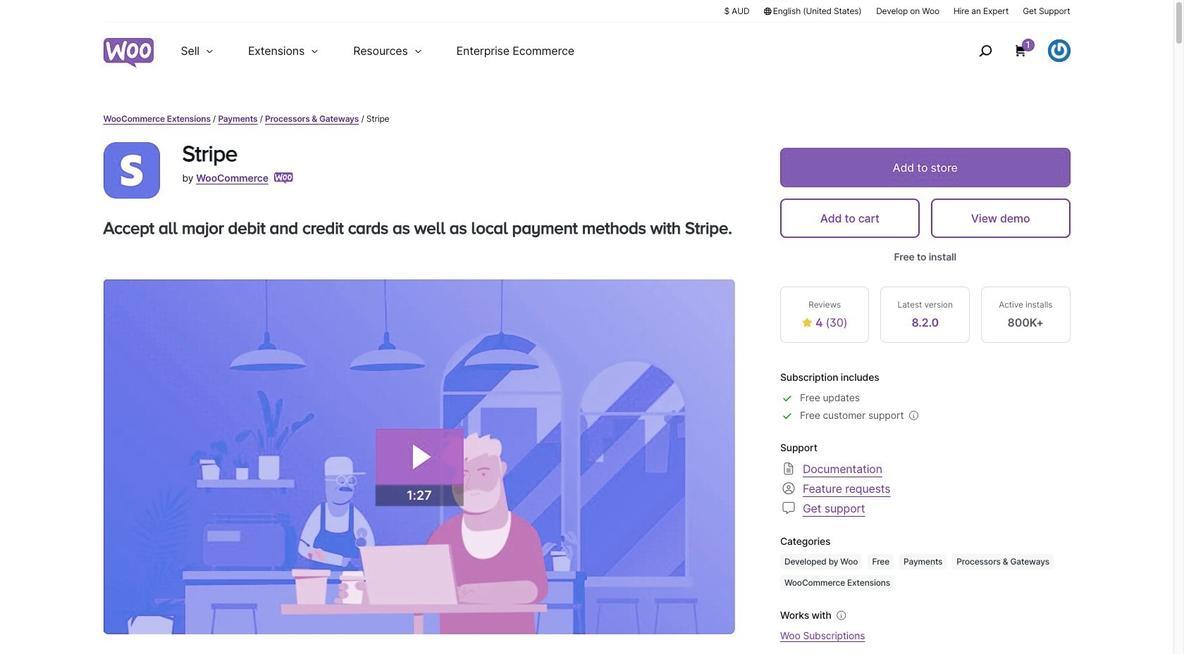 Task type: describe. For each thing, give the bounding box(es) containing it.
message image
[[780, 500, 797, 517]]

circle info image
[[834, 609, 848, 623]]

circle user image
[[780, 480, 797, 497]]

service navigation menu element
[[948, 28, 1070, 74]]



Task type: locate. For each thing, give the bounding box(es) containing it.
open account menu image
[[1048, 39, 1070, 62]]

file lines image
[[780, 461, 797, 478]]

breadcrumb element
[[103, 113, 1070, 125]]

product icon image
[[103, 142, 160, 199]]

developed by woocommerce image
[[274, 173, 293, 184]]

search image
[[974, 39, 996, 62]]



